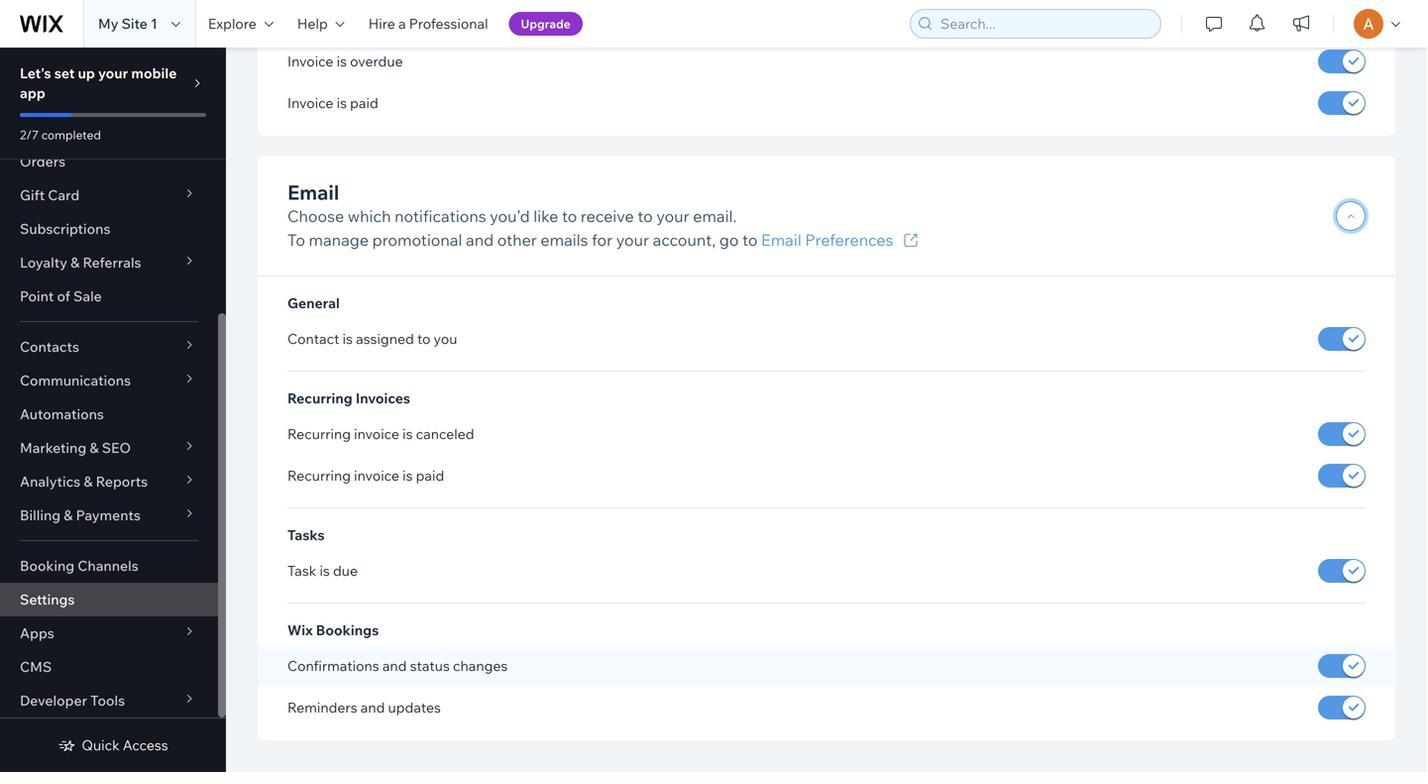 Task type: describe. For each thing, give the bounding box(es) containing it.
access
[[123, 737, 168, 754]]

analytics & reports
[[20, 473, 148, 490]]

0 vertical spatial and
[[466, 230, 494, 250]]

billing
[[20, 507, 61, 524]]

gift
[[20, 186, 45, 204]]

analytics & reports button
[[0, 465, 218, 499]]

and for updates
[[361, 699, 385, 716]]

sale
[[73, 288, 102, 305]]

help button
[[285, 0, 357, 48]]

account,
[[653, 230, 716, 250]]

developer
[[20, 692, 87, 709]]

canceled
[[416, 425, 474, 443]]

is down recurring invoice is canceled
[[403, 467, 413, 484]]

receive
[[581, 206, 634, 226]]

settings link
[[0, 583, 218, 617]]

email for email choose which notifications you'd like to receive to your email.
[[288, 180, 339, 205]]

invoice for invoice is paid
[[288, 94, 334, 111]]

and for status
[[383, 657, 407, 675]]

is for due
[[320, 562, 330, 580]]

automations link
[[0, 398, 218, 431]]

developer tools button
[[0, 684, 218, 718]]

is for overdue
[[337, 52, 347, 70]]

1
[[151, 15, 158, 32]]

Search... field
[[935, 10, 1155, 38]]

hire
[[369, 15, 395, 32]]

apps button
[[0, 617, 218, 650]]

explore
[[208, 15, 257, 32]]

settings
[[20, 591, 75, 608]]

emails
[[541, 230, 588, 250]]

contacts
[[20, 338, 79, 355]]

wix bookings
[[288, 622, 379, 639]]

contacts button
[[0, 330, 218, 364]]

invoice for paid
[[354, 467, 400, 484]]

of
[[57, 288, 70, 305]]

your inside email choose which notifications you'd like to receive to your email.
[[657, 206, 690, 226]]

manage
[[309, 230, 369, 250]]

cms
[[20, 658, 52, 676]]

a
[[399, 15, 406, 32]]

orders
[[20, 153, 66, 170]]

loyalty
[[20, 254, 67, 271]]

contact is assigned to you
[[288, 330, 458, 347]]

invoice for invoice is overdue
[[288, 52, 334, 70]]

for
[[592, 230, 613, 250]]

task
[[288, 562, 317, 580]]

other
[[498, 230, 537, 250]]

contact
[[288, 330, 340, 347]]

& for analytics
[[84, 473, 93, 490]]

reminders
[[288, 699, 358, 716]]

automations
[[20, 405, 104, 423]]

changes
[[453, 657, 508, 675]]

& for marketing
[[90, 439, 99, 457]]

you
[[434, 330, 458, 347]]

set
[[54, 64, 75, 82]]

recurring invoices
[[288, 390, 410, 407]]

task is due
[[288, 562, 358, 580]]

analytics
[[20, 473, 80, 490]]

preferences
[[805, 230, 894, 250]]

like
[[534, 206, 559, 226]]

my site 1
[[98, 15, 158, 32]]

marketing & seo button
[[0, 431, 218, 465]]

choose
[[288, 206, 344, 226]]

site
[[122, 15, 148, 32]]

loyalty & referrals
[[20, 254, 141, 271]]

to right receive
[[638, 206, 653, 226]]

reminders and updates
[[288, 699, 441, 716]]

gift card button
[[0, 178, 218, 212]]

email for email preferences
[[761, 230, 802, 250]]

subscriptions
[[20, 220, 111, 237]]

upgrade button
[[509, 12, 583, 36]]

invoice is paid
[[288, 94, 378, 111]]

overdue
[[350, 52, 403, 70]]

email preferences
[[761, 230, 894, 250]]

assigned
[[356, 330, 414, 347]]

go
[[720, 230, 739, 250]]

billing & payments
[[20, 507, 141, 524]]

email preferences link
[[761, 228, 924, 252]]

bookings
[[316, 622, 379, 639]]

2/7
[[20, 127, 39, 142]]

due
[[333, 562, 358, 580]]

orders link
[[0, 145, 218, 178]]

payments
[[76, 507, 141, 524]]

booking channels link
[[0, 549, 218, 583]]

card
[[48, 186, 80, 204]]

seo
[[102, 439, 131, 457]]

updates
[[388, 699, 441, 716]]



Task type: vqa. For each thing, say whether or not it's contained in the screenshot.
2/7 Completed
yes



Task type: locate. For each thing, give the bounding box(es) containing it.
& right billing
[[64, 507, 73, 524]]

confirmations and status changes
[[288, 657, 508, 675]]

1 vertical spatial and
[[383, 657, 407, 675]]

1 vertical spatial invoice
[[354, 467, 400, 484]]

is left overdue
[[337, 52, 347, 70]]

status
[[410, 657, 450, 675]]

up
[[78, 64, 95, 82]]

2 vertical spatial and
[[361, 699, 385, 716]]

& left reports
[[84, 473, 93, 490]]

your right for
[[616, 230, 649, 250]]

2 horizontal spatial your
[[657, 206, 690, 226]]

3 recurring from the top
[[288, 467, 351, 484]]

0 horizontal spatial email
[[288, 180, 339, 205]]

recurring up tasks
[[288, 467, 351, 484]]

0 vertical spatial your
[[98, 64, 128, 82]]

recurring down recurring invoices at the bottom of the page
[[288, 425, 351, 443]]

and left status
[[383, 657, 407, 675]]

invoice down invoices
[[354, 425, 400, 443]]

0 vertical spatial invoice
[[288, 52, 334, 70]]

recurring invoice is paid
[[288, 467, 444, 484]]

invoice for canceled
[[354, 425, 400, 443]]

1 vertical spatial your
[[657, 206, 690, 226]]

paid down canceled
[[416, 467, 444, 484]]

2 vertical spatial your
[[616, 230, 649, 250]]

recurring down contact
[[288, 390, 353, 407]]

is
[[337, 52, 347, 70], [337, 94, 347, 111], [343, 330, 353, 347], [403, 425, 413, 443], [403, 467, 413, 484], [320, 562, 330, 580]]

0 vertical spatial invoice
[[354, 425, 400, 443]]

general
[[288, 294, 340, 312]]

0 horizontal spatial paid
[[350, 94, 378, 111]]

wix
[[288, 622, 313, 639]]

0 vertical spatial email
[[288, 180, 339, 205]]

0 horizontal spatial your
[[98, 64, 128, 82]]

1 horizontal spatial paid
[[416, 467, 444, 484]]

point of sale
[[20, 288, 102, 305]]

& for loyalty
[[71, 254, 80, 271]]

& left seo in the left bottom of the page
[[90, 439, 99, 457]]

to left you
[[417, 330, 431, 347]]

confirmations
[[288, 657, 379, 675]]

2 invoice from the top
[[354, 467, 400, 484]]

referrals
[[83, 254, 141, 271]]

invoice down recurring invoice is canceled
[[354, 467, 400, 484]]

2/7 completed
[[20, 127, 101, 142]]

you'd
[[490, 206, 530, 226]]

quick access
[[82, 737, 168, 754]]

to
[[288, 230, 305, 250]]

tools
[[90, 692, 125, 709]]

hire a professional
[[369, 15, 488, 32]]

paid down overdue
[[350, 94, 378, 111]]

and left updates
[[361, 699, 385, 716]]

app
[[20, 84, 45, 102]]

1 recurring from the top
[[288, 390, 353, 407]]

booking
[[20, 557, 75, 575]]

tasks
[[288, 526, 325, 544]]

reports
[[96, 473, 148, 490]]

recurring invoice is canceled
[[288, 425, 474, 443]]

&
[[71, 254, 80, 271], [90, 439, 99, 457], [84, 473, 93, 490], [64, 507, 73, 524]]

is for paid
[[337, 94, 347, 111]]

hire a professional link
[[357, 0, 500, 48]]

developer tools
[[20, 692, 125, 709]]

1 vertical spatial recurring
[[288, 425, 351, 443]]

apps
[[20, 625, 54, 642]]

2 invoice from the top
[[288, 94, 334, 111]]

communications
[[20, 372, 131, 389]]

gift card
[[20, 186, 80, 204]]

point of sale link
[[0, 280, 218, 313]]

invoice down help
[[288, 52, 334, 70]]

your right up
[[98, 64, 128, 82]]

1 vertical spatial paid
[[416, 467, 444, 484]]

invoice
[[354, 425, 400, 443], [354, 467, 400, 484]]

let's
[[20, 64, 51, 82]]

email choose which notifications you'd like to receive to your email.
[[288, 180, 737, 226]]

& for billing
[[64, 507, 73, 524]]

channels
[[78, 557, 139, 575]]

billing & payments button
[[0, 499, 218, 532]]

1 vertical spatial invoice
[[288, 94, 334, 111]]

your inside let's set up your mobile app
[[98, 64, 128, 82]]

email right the go
[[761, 230, 802, 250]]

to right like
[[562, 206, 577, 226]]

1 invoice from the top
[[288, 52, 334, 70]]

is left the due
[[320, 562, 330, 580]]

recurring for recurring invoices
[[288, 390, 353, 407]]

is for assigned
[[343, 330, 353, 347]]

your
[[98, 64, 128, 82], [657, 206, 690, 226], [616, 230, 649, 250]]

2 recurring from the top
[[288, 425, 351, 443]]

quick
[[82, 737, 120, 754]]

and
[[466, 230, 494, 250], [383, 657, 407, 675], [361, 699, 385, 716]]

booking channels
[[20, 557, 139, 575]]

2 vertical spatial recurring
[[288, 467, 351, 484]]

1 horizontal spatial your
[[616, 230, 649, 250]]

0 vertical spatial paid
[[350, 94, 378, 111]]

point
[[20, 288, 54, 305]]

to right the go
[[743, 230, 758, 250]]

invoices
[[356, 390, 410, 407]]

which
[[348, 206, 391, 226]]

1 horizontal spatial email
[[761, 230, 802, 250]]

upgrade
[[521, 16, 571, 31]]

cms link
[[0, 650, 218, 684]]

is left canceled
[[403, 425, 413, 443]]

marketing
[[20, 439, 86, 457]]

subscriptions link
[[0, 212, 218, 246]]

your up account,
[[657, 206, 690, 226]]

email up choose
[[288, 180, 339, 205]]

recurring for recurring invoice is canceled
[[288, 425, 351, 443]]

sidebar element
[[0, 0, 226, 772]]

is right contact
[[343, 330, 353, 347]]

recurring
[[288, 390, 353, 407], [288, 425, 351, 443], [288, 467, 351, 484]]

1 vertical spatial email
[[761, 230, 802, 250]]

completed
[[41, 127, 101, 142]]

& inside dropdown button
[[64, 507, 73, 524]]

my
[[98, 15, 118, 32]]

email inside email choose which notifications you'd like to receive to your email.
[[288, 180, 339, 205]]

invoice is overdue
[[288, 52, 403, 70]]

1 invoice from the top
[[354, 425, 400, 443]]

email.
[[693, 206, 737, 226]]

communications button
[[0, 364, 218, 398]]

recurring for recurring invoice is paid
[[288, 467, 351, 484]]

invoice down invoice is overdue
[[288, 94, 334, 111]]

to
[[562, 206, 577, 226], [638, 206, 653, 226], [743, 230, 758, 250], [417, 330, 431, 347]]

is down invoice is overdue
[[337, 94, 347, 111]]

& right loyalty
[[71, 254, 80, 271]]

0 vertical spatial recurring
[[288, 390, 353, 407]]

mobile
[[131, 64, 177, 82]]

and left the other
[[466, 230, 494, 250]]

help
[[297, 15, 328, 32]]

email
[[288, 180, 339, 205], [761, 230, 802, 250]]



